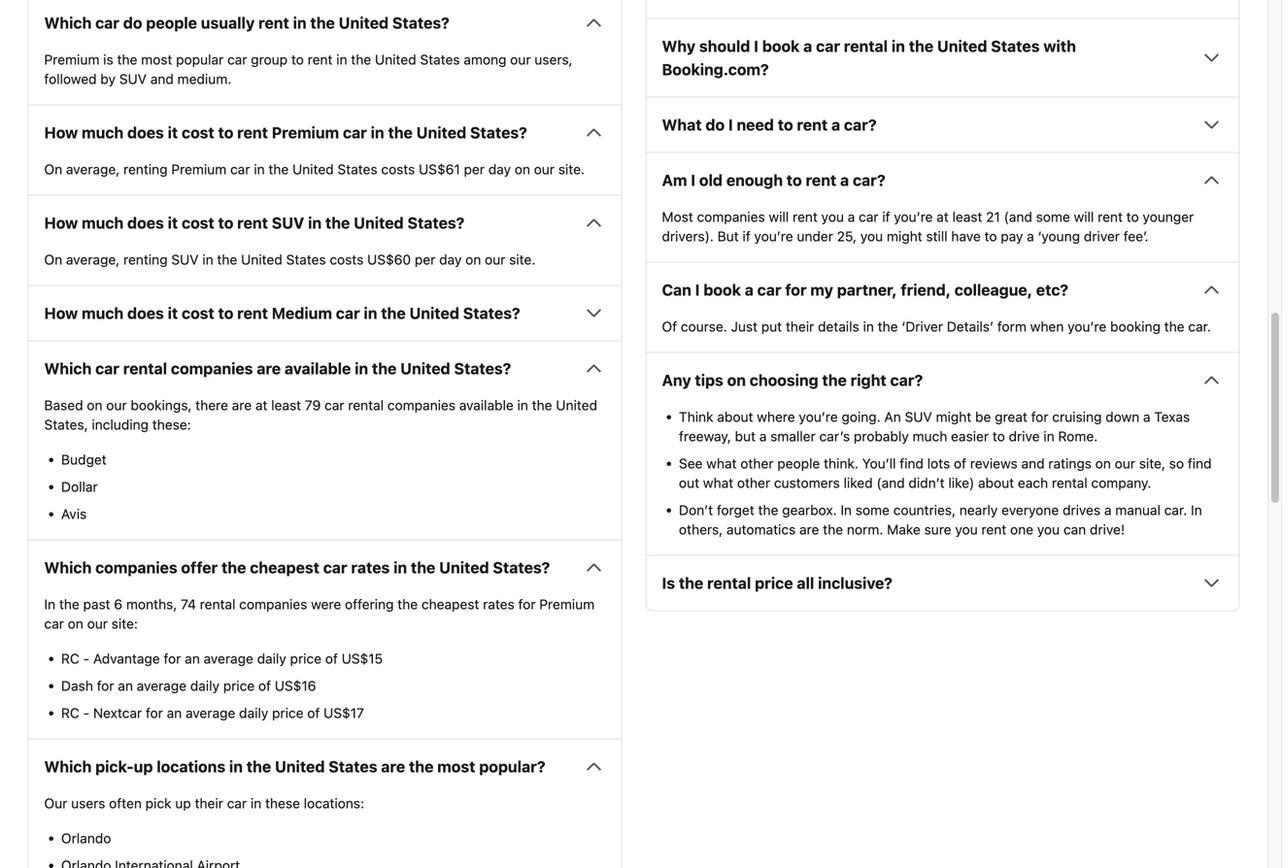 Task type: describe. For each thing, give the bounding box(es) containing it.
think about where you're going. an suv might be great for cruising down a texas freeway, but a smaller car's probably much easier to drive in rome.
[[679, 409, 1190, 444]]

states inside premium is the most popular car group to rent in the united states among our users, followed by suv and medium.
[[420, 51, 460, 67]]

companies inside in the past 6 months, 74 rental companies were offering the cheapest rates for premium car on our site:
[[239, 596, 307, 612]]

united inside why should i book a car rental in the united states with booking.com?
[[937, 37, 987, 55]]

for inside in the past 6 months, 74 rental companies were offering the cheapest rates for premium car on our site:
[[518, 596, 536, 612]]

you right "25,"
[[860, 228, 883, 244]]

car inside in the past 6 months, 74 rental companies were offering the cheapest rates for premium car on our site:
[[44, 616, 64, 632]]

of for us$15
[[325, 651, 338, 667]]

these
[[265, 795, 300, 811]]

rent inside "how much does it cost to rent suv in the united states?" dropdown button
[[237, 213, 268, 232]]

why should i book a car rental in the united states with booking.com? button
[[662, 34, 1223, 81]]

all
[[797, 574, 814, 592]]

1 horizontal spatial if
[[882, 209, 890, 225]]

much for how much does it cost to rent suv in the united states?
[[82, 213, 124, 232]]

1 vertical spatial other
[[737, 475, 770, 491]]

united inside "dropdown button"
[[439, 558, 489, 577]]

manual
[[1115, 502, 1161, 518]]

on average, renting premium car in the united states costs us$61 per day on our site.
[[44, 161, 585, 177]]

colleague,
[[955, 280, 1032, 299]]

average, for how much does it cost to rent premium car in the united states?
[[66, 161, 120, 177]]

most inside 'dropdown button'
[[437, 757, 475, 776]]

do inside "dropdown button"
[[123, 13, 142, 32]]

cheapest inside "dropdown button"
[[250, 558, 319, 577]]

to inside dropdown button
[[218, 123, 233, 142]]

rental inside why should i book a car rental in the united states with booking.com?
[[844, 37, 888, 55]]

rent inside which car do people usually rent in the united states? "dropdown button"
[[258, 13, 289, 32]]

how much does it cost to rent suv in the united states? button
[[44, 211, 606, 234]]

of left us$16
[[258, 678, 271, 694]]

premium inside in the past 6 months, 74 rental companies were offering the cheapest rates for premium car on our site:
[[539, 596, 595, 612]]

united inside 'dropdown button'
[[275, 757, 325, 776]]

didn't
[[909, 475, 945, 491]]

ratings
[[1048, 455, 1092, 471]]

states down how much does it cost to rent premium car in the united states? dropdown button
[[337, 161, 377, 177]]

have
[[951, 228, 981, 244]]

car's
[[819, 428, 850, 444]]

1 horizontal spatial in
[[841, 502, 852, 518]]

at inside the most companies will rent you a car if you're at least 21 (and some will rent to younger drivers). but if you're under 25, you might still have to pay a 'young driver fee'.
[[937, 209, 949, 225]]

just
[[731, 318, 758, 334]]

0 vertical spatial other
[[740, 455, 774, 471]]

in inside dropdown button
[[371, 123, 384, 142]]

based
[[44, 397, 83, 413]]

you're up 'still'
[[894, 209, 933, 225]]

on inside dropdown button
[[727, 371, 746, 389]]

there
[[195, 397, 228, 413]]

states inside 'dropdown button'
[[329, 757, 377, 776]]

etc?
[[1036, 280, 1068, 299]]

in inside "dropdown button"
[[393, 558, 407, 577]]

younger
[[1143, 209, 1194, 225]]

0 horizontal spatial their
[[195, 795, 223, 811]]

inclusive?
[[818, 574, 893, 592]]

0 horizontal spatial if
[[742, 228, 750, 244]]

which companies offer the cheapest car rates in the united states? button
[[44, 556, 606, 579]]

rent inside don't forget the gearbox. in some countries, nearly everyone drives a manual car. in others, automatics are the norm. make sure you rent one you can drive!
[[981, 521, 1006, 537]]

rates inside "dropdown button"
[[351, 558, 390, 577]]

dollar
[[61, 479, 98, 495]]

any
[[662, 371, 691, 389]]

0 vertical spatial per
[[464, 161, 485, 177]]

1 horizontal spatial costs
[[381, 161, 415, 177]]

for inside the "think about where you're going. an suv might be great for cruising down a texas freeway, but a smaller car's probably much easier to drive in rome."
[[1031, 409, 1049, 425]]

our inside see what other people think. you'll find lots of reviews and ratings on our site, so find out what other customers liked (and didn't like) about each rental company.
[[1115, 455, 1135, 471]]

2 vertical spatial car?
[[890, 371, 923, 389]]

can i book a car for my partner, friend, colleague, etc?
[[662, 280, 1068, 299]]

i inside what do i need to rent a car? dropdown button
[[728, 115, 733, 134]]

rent inside how much does it cost to rent medium car in the united states? dropdown button
[[237, 304, 268, 322]]

a inside don't forget the gearbox. in some countries, nearly everyone drives a manual car. in others, automatics are the norm. make sure you rent one you can drive!
[[1104, 502, 1112, 518]]

states? inside "dropdown button"
[[392, 13, 449, 32]]

states? inside dropdown button
[[470, 123, 527, 142]]

which car rental companies are available in the united states? button
[[44, 357, 606, 380]]

medium.
[[177, 71, 231, 87]]

premium inside how much does it cost to rent premium car in the united states? dropdown button
[[272, 123, 339, 142]]

make
[[887, 521, 921, 537]]

price down rc - advantage for an average daily price of us$15 at the left of page
[[223, 678, 255, 694]]

to up the on average, renting suv in the united states costs us$60 per day on our site.
[[218, 213, 233, 232]]

is the rental price all inclusive? button
[[662, 571, 1223, 595]]

rc for rc - nextcar for an average daily price of us$17
[[61, 705, 80, 721]]

on inside in the past 6 months, 74 rental companies were offering the cheapest rates for premium car on our site:
[[68, 616, 83, 632]]

0 vertical spatial site.
[[558, 161, 585, 177]]

rental inside is the rental price all inclusive? dropdown button
[[707, 574, 751, 592]]

of
[[662, 318, 677, 334]]

i inside can i book a car for my partner, friend, colleague, etc? dropdown button
[[695, 280, 700, 299]]

2 find from the left
[[1188, 455, 1212, 471]]

on average, renting suv in the united states costs us$60 per day on our site.
[[44, 251, 536, 267]]

my
[[810, 280, 833, 299]]

which companies offer the cheapest car rates in the united states?
[[44, 558, 550, 577]]

companies inside the most companies will rent you a car if you're at least 21 (and some will rent to younger drivers). but if you're under 25, you might still have to pay a 'young driver fee'.
[[697, 209, 765, 225]]

choosing
[[750, 371, 818, 389]]

do inside dropdown button
[[705, 115, 725, 134]]

how much does it cost to rent suv in the united states?
[[44, 213, 465, 232]]

customers
[[774, 475, 840, 491]]

locations
[[157, 757, 225, 776]]

1 horizontal spatial up
[[175, 795, 191, 811]]

you'll
[[862, 455, 896, 471]]

1 vertical spatial costs
[[330, 251, 364, 267]]

it for premium
[[168, 123, 178, 142]]

and inside premium is the most popular car group to rent in the united states among our users, followed by suv and medium.
[[150, 71, 174, 87]]

pay
[[1001, 228, 1023, 244]]

in inside in the past 6 months, 74 rental companies were offering the cheapest rates for premium car on our site:
[[44, 596, 55, 612]]

on for how much does it cost to rent suv in the united states?
[[44, 251, 62, 267]]

usually
[[201, 13, 255, 32]]

you up "25,"
[[821, 209, 844, 225]]

see what other people think. you'll find lots of reviews and ratings on our site, so find out what other customers liked (and didn't like) about each rental company.
[[679, 455, 1212, 491]]

popular
[[176, 51, 224, 67]]

you down nearly
[[955, 521, 978, 537]]

under
[[797, 228, 833, 244]]

for inside can i book a car for my partner, friend, colleague, etc? dropdown button
[[785, 280, 807, 299]]

think.
[[824, 455, 858, 471]]

you left "can"
[[1037, 521, 1060, 537]]

price down us$16
[[272, 705, 304, 721]]

course.
[[681, 318, 727, 334]]

form
[[997, 318, 1027, 334]]

6
[[114, 596, 123, 612]]

our users often pick up their car in these locations:
[[44, 795, 364, 811]]

how for how much does it cost to rent suv in the united states?
[[44, 213, 78, 232]]

united inside "dropdown button"
[[339, 13, 389, 32]]

probably
[[854, 428, 909, 444]]

cost for premium
[[182, 123, 214, 142]]

suv inside the "think about where you're going. an suv might be great for cruising down a texas freeway, but a smaller car's probably much easier to drive in rome."
[[905, 409, 932, 425]]

available inside based on our bookings, there are at least 79 car rental companies available in the united states, including these:
[[459, 397, 514, 413]]

how for how much does it cost to rent medium car in the united states?
[[44, 304, 78, 322]]

you're right when in the right top of the page
[[1068, 318, 1107, 334]]

in the past 6 months, 74 rental companies were offering the cheapest rates for premium car on our site:
[[44, 596, 595, 632]]

to up fee'.
[[1126, 209, 1139, 225]]

gearbox.
[[782, 502, 837, 518]]

bookings,
[[131, 397, 192, 413]]

us$61
[[419, 161, 460, 177]]

about inside see what other people think. you'll find lots of reviews and ratings on our site, so find out what other customers liked (and didn't like) about each rental company.
[[978, 475, 1014, 491]]

is the rental price all inclusive?
[[662, 574, 893, 592]]

based on our bookings, there are at least 79 car rental companies available in the united states, including these:
[[44, 397, 597, 432]]

how for how much does it cost to rent premium car in the united states?
[[44, 123, 78, 142]]

2 horizontal spatial in
[[1191, 502, 1202, 518]]

which for which pick-up locations in the united states are the most popular?
[[44, 757, 92, 776]]

our
[[44, 795, 67, 811]]

offering
[[345, 596, 394, 612]]

(and inside the most companies will rent you a car if you're at least 21 (and some will rent to younger drivers). but if you're under 25, you might still have to pay a 'young driver fee'.
[[1004, 209, 1032, 225]]

to up which car rental companies are available in the united states?
[[218, 304, 233, 322]]

am i old enough to rent a car? button
[[662, 168, 1223, 192]]

when
[[1030, 318, 1064, 334]]

on inside based on our bookings, there are at least 79 car rental companies available in the united states, including these:
[[87, 397, 102, 413]]

car? for am i old enough to rent a car?
[[853, 171, 886, 189]]

in inside 'dropdown button'
[[229, 757, 243, 776]]

companies inside based on our bookings, there are at least 79 car rental companies available in the united states, including these:
[[387, 397, 456, 413]]

rates inside in the past 6 months, 74 rental companies were offering the cheapest rates for premium car on our site:
[[483, 596, 515, 612]]

which car do people usually rent in the united states? button
[[44, 11, 606, 34]]

much inside the "think about where you're going. an suv might be great for cruising down a texas freeway, but a smaller car's probably much easier to drive in rome."
[[913, 428, 947, 444]]

price inside dropdown button
[[755, 574, 793, 592]]

25,
[[837, 228, 857, 244]]

are inside don't forget the gearbox. in some countries, nearly everyone drives a manual car. in others, automatics are the norm. make sure you rent one you can drive!
[[799, 521, 819, 537]]

drive!
[[1090, 521, 1125, 537]]

past
[[83, 596, 110, 612]]

1 vertical spatial daily
[[190, 678, 219, 694]]

might inside the most companies will rent you a car if you're at least 21 (and some will rent to younger drivers). but if you're under 25, you might still have to pay a 'young driver fee'.
[[887, 228, 922, 244]]

book inside why should i book a car rental in the united states with booking.com?
[[762, 37, 800, 55]]

1 vertical spatial average
[[137, 678, 187, 694]]

daily for nextcar
[[239, 705, 268, 721]]

which car do people usually rent in the united states?
[[44, 13, 449, 32]]

budget
[[61, 451, 107, 467]]

going.
[[842, 409, 881, 425]]

am i old enough to rent a car?
[[662, 171, 886, 189]]

0 vertical spatial their
[[786, 318, 814, 334]]

and inside see what other people think. you'll find lots of reviews and ratings on our site, so find out what other customers liked (and didn't like) about each rental company.
[[1021, 455, 1045, 471]]

how much does it cost to rent medium car in the united states?
[[44, 304, 520, 322]]

booking
[[1110, 318, 1161, 334]]

which car rental companies are available in the united states?
[[44, 359, 511, 378]]

which pick-up locations in the united states are the most popular? button
[[44, 755, 606, 778]]

the inside based on our bookings, there are at least 79 car rental companies available in the united states, including these:
[[532, 397, 552, 413]]

but
[[717, 228, 739, 244]]

does for how much does it cost to rent suv in the united states?
[[127, 213, 164, 232]]

'young
[[1038, 228, 1080, 244]]

booking.com?
[[662, 60, 769, 78]]

people for other
[[777, 455, 820, 471]]

how much does it cost to rent medium car in the united states? button
[[44, 301, 606, 325]]

average for nextcar
[[186, 705, 235, 721]]

to down "21"
[[984, 228, 997, 244]]

2 will from the left
[[1074, 209, 1094, 225]]

might inside the "think about where you're going. an suv might be great for cruising down a texas freeway, but a smaller car's probably much easier to drive in rome."
[[936, 409, 972, 425]]

some inside the most companies will rent you a car if you're at least 21 (and some will rent to younger drivers). but if you're under 25, you might still have to pay a 'young driver fee'.
[[1036, 209, 1070, 225]]

a inside why should i book a car rental in the united states with booking.com?
[[803, 37, 812, 55]]

old
[[699, 171, 723, 189]]

rental inside based on our bookings, there are at least 79 car rental companies available in the united states, including these:
[[348, 397, 384, 413]]

advantage
[[93, 651, 160, 667]]

were
[[311, 596, 341, 612]]

most inside premium is the most popular car group to rent in the united states among our users, followed by suv and medium.
[[141, 51, 172, 67]]

put
[[761, 318, 782, 334]]

1 find from the left
[[900, 455, 924, 471]]

details
[[818, 318, 859, 334]]



Task type: locate. For each thing, give the bounding box(es) containing it.
1 vertical spatial -
[[83, 705, 89, 721]]

suv inside premium is the most popular car group to rent in the united states among our users, followed by suv and medium.
[[119, 71, 147, 87]]

0 horizontal spatial find
[[900, 455, 924, 471]]

car inside based on our bookings, there are at least 79 car rental companies available in the united states, including these:
[[324, 397, 344, 413]]

which inside "dropdown button"
[[44, 558, 92, 577]]

enough
[[726, 171, 783, 189]]

are inside based on our bookings, there are at least 79 car rental companies available in the united states, including these:
[[232, 397, 252, 413]]

it
[[168, 123, 178, 142], [168, 213, 178, 232], [168, 304, 178, 322]]

3 which from the top
[[44, 558, 92, 577]]

74
[[181, 596, 196, 612]]

1 - from the top
[[83, 651, 89, 667]]

i right can at the top right
[[695, 280, 700, 299]]

don't
[[679, 502, 713, 518]]

1 vertical spatial rates
[[483, 596, 515, 612]]

3 how from the top
[[44, 304, 78, 322]]

of for reviews
[[954, 455, 966, 471]]

day right us$61
[[488, 161, 511, 177]]

0 horizontal spatial site.
[[509, 251, 536, 267]]

which for which companies offer the cheapest car rates in the united states?
[[44, 558, 92, 577]]

0 vertical spatial it
[[168, 123, 178, 142]]

premium
[[44, 51, 100, 67], [272, 123, 339, 142], [171, 161, 227, 177], [539, 596, 595, 612]]

about inside the "think about where you're going. an suv might be great for cruising down a texas freeway, but a smaller car's probably much easier to drive in rome."
[[717, 409, 753, 425]]

cost inside "how much does it cost to rent suv in the united states?" dropdown button
[[182, 213, 214, 232]]

3 does from the top
[[127, 304, 164, 322]]

1 will from the left
[[769, 209, 789, 225]]

average down advantage
[[137, 678, 187, 694]]

1 vertical spatial cost
[[182, 213, 214, 232]]

dash
[[61, 678, 93, 694]]

0 horizontal spatial do
[[123, 13, 142, 32]]

1 vertical spatial car?
[[853, 171, 886, 189]]

might up easier
[[936, 409, 972, 425]]

1 vertical spatial site.
[[509, 251, 536, 267]]

0 vertical spatial average
[[204, 651, 253, 667]]

the inside "dropdown button"
[[310, 13, 335, 32]]

states down "how much does it cost to rent suv in the united states?" dropdown button
[[286, 251, 326, 267]]

it inside "how much does it cost to rent suv in the united states?" dropdown button
[[168, 213, 178, 232]]

0 horizontal spatial least
[[271, 397, 301, 413]]

rc - advantage for an average daily price of us$15
[[61, 651, 383, 667]]

rent inside premium is the most popular car group to rent in the united states among our users, followed by suv and medium.
[[308, 51, 333, 67]]

what right out
[[703, 475, 733, 491]]

per right us$61
[[464, 161, 485, 177]]

which up past
[[44, 558, 92, 577]]

some up norm.
[[855, 502, 890, 518]]

up up pick at the left
[[134, 757, 153, 776]]

companies inside "dropdown button"
[[95, 558, 177, 577]]

0 horizontal spatial car.
[[1164, 502, 1187, 518]]

much for how much does it cost to rent premium car in the united states?
[[82, 123, 124, 142]]

pick-
[[95, 757, 134, 776]]

costs left us$61
[[381, 161, 415, 177]]

car? up "25,"
[[853, 171, 886, 189]]

suv up the on average, renting suv in the united states costs us$60 per day on our site.
[[272, 213, 304, 232]]

0 vertical spatial on
[[44, 161, 62, 177]]

in inside the "think about where you're going. an suv might be great for cruising down a texas freeway, but a smaller car's probably much easier to drive in rome."
[[1043, 428, 1054, 444]]

to down medium.
[[218, 123, 233, 142]]

0 horizontal spatial will
[[769, 209, 789, 225]]

companies inside dropdown button
[[171, 359, 253, 378]]

does inside dropdown button
[[127, 123, 164, 142]]

and up each
[[1021, 455, 1045, 471]]

1 vertical spatial available
[[459, 397, 514, 413]]

states left with
[[991, 37, 1040, 55]]

to right need
[[778, 115, 793, 134]]

1 does from the top
[[127, 123, 164, 142]]

price left all
[[755, 574, 793, 592]]

on
[[44, 161, 62, 177], [44, 251, 62, 267]]

with
[[1043, 37, 1076, 55]]

21
[[986, 209, 1000, 225]]

united
[[339, 13, 389, 32], [937, 37, 987, 55], [375, 51, 416, 67], [416, 123, 466, 142], [292, 161, 334, 177], [354, 213, 404, 232], [241, 251, 282, 267], [409, 304, 459, 322], [400, 359, 450, 378], [556, 397, 597, 413], [439, 558, 489, 577], [275, 757, 325, 776]]

united inside premium is the most popular car group to rent in the united states among our users, followed by suv and medium.
[[375, 51, 416, 67]]

1 horizontal spatial (and
[[1004, 209, 1032, 225]]

to down great
[[992, 428, 1005, 444]]

united inside dropdown button
[[416, 123, 466, 142]]

1 vertical spatial cheapest
[[421, 596, 479, 612]]

up
[[134, 757, 153, 776], [175, 795, 191, 811]]

on inside see what other people think. you'll find lots of reviews and ratings on our site, so find out what other customers liked (and didn't like) about each rental company.
[[1095, 455, 1111, 471]]

1 horizontal spatial cheapest
[[421, 596, 479, 612]]

you're left under
[[754, 228, 793, 244]]

be
[[975, 409, 991, 425]]

why
[[662, 37, 696, 55]]

0 vertical spatial (and
[[1004, 209, 1032, 225]]

1 rc from the top
[[61, 651, 80, 667]]

average
[[204, 651, 253, 667], [137, 678, 187, 694], [186, 705, 235, 721]]

to inside the "think about where you're going. an suv might be great for cruising down a texas freeway, but a smaller car's probably much easier to drive in rome."
[[992, 428, 1005, 444]]

daily up us$16
[[257, 651, 286, 667]]

on right us$61
[[515, 161, 530, 177]]

1 vertical spatial least
[[271, 397, 301, 413]]

lots
[[927, 455, 950, 471]]

1 vertical spatial if
[[742, 228, 750, 244]]

2 cost from the top
[[182, 213, 214, 232]]

0 horizontal spatial per
[[415, 251, 435, 267]]

an for nextcar
[[167, 705, 182, 721]]

rc up dash
[[61, 651, 80, 667]]

on right based at the left of page
[[87, 397, 102, 413]]

i
[[754, 37, 759, 55], [728, 115, 733, 134], [691, 171, 696, 189], [695, 280, 700, 299]]

premium is the most popular car group to rent in the united states among our users, followed by suv and medium.
[[44, 51, 573, 87]]

states left among
[[420, 51, 460, 67]]

rent inside how much does it cost to rent premium car in the united states? dropdown button
[[237, 123, 268, 142]]

it inside how much does it cost to rent premium car in the united states? dropdown button
[[168, 123, 178, 142]]

1 horizontal spatial some
[[1036, 209, 1070, 225]]

an for advantage
[[185, 651, 200, 667]]

1 which from the top
[[44, 13, 92, 32]]

which up the followed
[[44, 13, 92, 32]]

0 vertical spatial daily
[[257, 651, 286, 667]]

it for suv
[[168, 213, 178, 232]]

cost inside how much does it cost to rent medium car in the united states? dropdown button
[[182, 304, 214, 322]]

on up company.
[[1095, 455, 1111, 471]]

0 vertical spatial car.
[[1188, 318, 1211, 334]]

which inside 'dropdown button'
[[44, 757, 92, 776]]

an down dash for an average daily price of us$16
[[167, 705, 182, 721]]

cost for medium
[[182, 304, 214, 322]]

what do i need to rent a car? button
[[662, 113, 1223, 136]]

0 horizontal spatial (and
[[877, 475, 905, 491]]

easier
[[951, 428, 989, 444]]

which for which car do people usually rent in the united states?
[[44, 13, 92, 32]]

2 average, from the top
[[66, 251, 120, 267]]

fee'.
[[1124, 228, 1148, 244]]

rental inside which car rental companies are available in the united states? dropdown button
[[123, 359, 167, 378]]

do
[[123, 13, 142, 32], [705, 115, 725, 134]]

their right 'put'
[[786, 318, 814, 334]]

to inside "dropdown button"
[[787, 171, 802, 189]]

renting for how much does it cost to rent suv in the united states?
[[123, 251, 168, 267]]

1 vertical spatial average,
[[66, 251, 120, 267]]

you're up car's
[[799, 409, 838, 425]]

up inside 'dropdown button'
[[134, 757, 153, 776]]

least inside based on our bookings, there are at least 79 car rental companies available in the united states, including these:
[[271, 397, 301, 413]]

0 vertical spatial day
[[488, 161, 511, 177]]

day right us$60
[[439, 251, 462, 267]]

people for do
[[146, 13, 197, 32]]

sure
[[924, 521, 951, 537]]

0 vertical spatial -
[[83, 651, 89, 667]]

car? right right
[[890, 371, 923, 389]]

which inside dropdown button
[[44, 359, 92, 378]]

people up popular
[[146, 13, 197, 32]]

0 horizontal spatial book
[[703, 280, 741, 299]]

0 vertical spatial people
[[146, 13, 197, 32]]

how
[[44, 123, 78, 142], [44, 213, 78, 232], [44, 304, 78, 322]]

2 - from the top
[[83, 705, 89, 721]]

0 vertical spatial renting
[[123, 161, 168, 177]]

4 which from the top
[[44, 757, 92, 776]]

'driver
[[902, 318, 943, 334]]

price
[[755, 574, 793, 592], [290, 651, 322, 667], [223, 678, 255, 694], [272, 705, 304, 721]]

0 vertical spatial rates
[[351, 558, 390, 577]]

texas
[[1154, 409, 1190, 425]]

2 it from the top
[[168, 213, 178, 232]]

daily down rc - advantage for an average daily price of us$15 at the left of page
[[239, 705, 268, 721]]

find up didn't
[[900, 455, 924, 471]]

1 on from the top
[[44, 161, 62, 177]]

which up based at the left of page
[[44, 359, 92, 378]]

much for how much does it cost to rent medium car in the united states?
[[82, 304, 124, 322]]

am
[[662, 171, 687, 189]]

in inside why should i book a car rental in the united states with booking.com?
[[892, 37, 905, 55]]

an
[[884, 409, 901, 425]]

car inside dropdown button
[[343, 123, 367, 142]]

find
[[900, 455, 924, 471], [1188, 455, 1212, 471]]

suv down how much does it cost to rent suv in the united states?
[[171, 251, 199, 267]]

the
[[310, 13, 335, 32], [909, 37, 934, 55], [117, 51, 137, 67], [351, 51, 371, 67], [388, 123, 413, 142], [268, 161, 289, 177], [325, 213, 350, 232], [217, 251, 237, 267], [381, 304, 406, 322], [878, 318, 898, 334], [1164, 318, 1185, 334], [372, 359, 397, 378], [822, 371, 847, 389], [532, 397, 552, 413], [758, 502, 778, 518], [823, 521, 843, 537], [221, 558, 246, 577], [411, 558, 435, 577], [679, 574, 703, 592], [59, 596, 79, 612], [397, 596, 418, 612], [246, 757, 271, 776], [409, 757, 434, 776]]

up right pick at the left
[[175, 795, 191, 811]]

in left past
[[44, 596, 55, 612]]

does for how much does it cost to rent medium car in the united states?
[[127, 304, 164, 322]]

i inside why should i book a car rental in the united states with booking.com?
[[754, 37, 759, 55]]

0 horizontal spatial some
[[855, 502, 890, 518]]

drive
[[1009, 428, 1040, 444]]

see
[[679, 455, 703, 471]]

car
[[95, 13, 119, 32], [816, 37, 840, 55], [227, 51, 247, 67], [343, 123, 367, 142], [230, 161, 250, 177], [859, 209, 879, 225], [757, 280, 781, 299], [336, 304, 360, 322], [95, 359, 119, 378], [324, 397, 344, 413], [323, 558, 347, 577], [44, 616, 64, 632], [227, 795, 247, 811]]

details'
[[947, 318, 994, 334]]

i left need
[[728, 115, 733, 134]]

least up have
[[952, 209, 982, 225]]

at inside based on our bookings, there are at least 79 car rental companies available in the united states, including these:
[[255, 397, 268, 413]]

1 horizontal spatial site.
[[558, 161, 585, 177]]

cheapest up the were
[[250, 558, 319, 577]]

in inside based on our bookings, there are at least 79 car rental companies available in the united states, including these:
[[517, 397, 528, 413]]

to right group
[[291, 51, 304, 67]]

1 horizontal spatial per
[[464, 161, 485, 177]]

which pick-up locations in the united states are the most popular?
[[44, 757, 546, 776]]

might left 'still'
[[887, 228, 922, 244]]

0 horizontal spatial people
[[146, 13, 197, 32]]

suv inside dropdown button
[[272, 213, 304, 232]]

states? inside "dropdown button"
[[493, 558, 550, 577]]

others,
[[679, 521, 723, 537]]

their down the locations
[[195, 795, 223, 811]]

renting for how much does it cost to rent premium car in the united states?
[[123, 161, 168, 177]]

medium
[[272, 304, 332, 322]]

0 horizontal spatial about
[[717, 409, 753, 425]]

2 how from the top
[[44, 213, 78, 232]]

day
[[488, 161, 511, 177], [439, 251, 462, 267]]

1 horizontal spatial people
[[777, 455, 820, 471]]

are inside which pick-up locations in the united states are the most popular? 'dropdown button'
[[381, 757, 405, 776]]

some up 'young
[[1036, 209, 1070, 225]]

at up 'still'
[[937, 209, 949, 225]]

cruising
[[1052, 409, 1102, 425]]

a inside "dropdown button"
[[840, 171, 849, 189]]

rc for rc - advantage for an average daily price of us$15
[[61, 651, 80, 667]]

1 vertical spatial does
[[127, 213, 164, 232]]

what right the see
[[706, 455, 737, 471]]

think
[[679, 409, 713, 425]]

about down 'reviews'
[[978, 475, 1014, 491]]

users,
[[535, 51, 573, 67]]

will up driver
[[1074, 209, 1094, 225]]

does for how much does it cost to rent premium car in the united states?
[[127, 123, 164, 142]]

rc down dash
[[61, 705, 80, 721]]

of up like)
[[954, 455, 966, 471]]

0 vertical spatial cost
[[182, 123, 214, 142]]

in right manual
[[1191, 502, 1202, 518]]

1 renting from the top
[[123, 161, 168, 177]]

1 vertical spatial on
[[44, 251, 62, 267]]

of left us$15
[[325, 651, 338, 667]]

1 vertical spatial it
[[168, 213, 178, 232]]

2 vertical spatial it
[[168, 304, 178, 322]]

reviews
[[970, 455, 1018, 471]]

driver
[[1084, 228, 1120, 244]]

car inside premium is the most popular car group to rent in the united states among our users, followed by suv and medium.
[[227, 51, 247, 67]]

daily for advantage
[[257, 651, 286, 667]]

most left the popular?
[[437, 757, 475, 776]]

1 vertical spatial rc
[[61, 705, 80, 721]]

1 cost from the top
[[182, 123, 214, 142]]

why should i book a car rental in the united states with booking.com?
[[662, 37, 1076, 78]]

it for medium
[[168, 304, 178, 322]]

3 cost from the top
[[182, 304, 214, 322]]

car inside "dropdown button"
[[323, 558, 347, 577]]

of left the us$17
[[307, 705, 320, 721]]

0 horizontal spatial at
[[255, 397, 268, 413]]

0 vertical spatial an
[[185, 651, 200, 667]]

1 vertical spatial day
[[439, 251, 462, 267]]

1 how from the top
[[44, 123, 78, 142]]

suv right by
[[119, 71, 147, 87]]

in inside premium is the most popular car group to rent in the united states among our users, followed by suv and medium.
[[336, 51, 347, 67]]

0 horizontal spatial an
[[118, 678, 133, 694]]

united inside based on our bookings, there are at least 79 car rental companies available in the united states, including these:
[[556, 397, 597, 413]]

0 vertical spatial average,
[[66, 161, 120, 177]]

car inside why should i book a car rental in the united states with booking.com?
[[816, 37, 840, 55]]

can
[[1063, 521, 1086, 537]]

0 horizontal spatial rates
[[351, 558, 390, 577]]

1 horizontal spatial find
[[1188, 455, 1212, 471]]

i right should on the right of the page
[[754, 37, 759, 55]]

most companies will rent you a car if you're at least 21 (and some will rent to younger drivers). but if you're under 25, you might still have to pay a 'young driver fee'.
[[662, 209, 1194, 244]]

0 horizontal spatial available
[[285, 359, 351, 378]]

- for nextcar
[[83, 705, 89, 721]]

0 vertical spatial what
[[706, 455, 737, 471]]

if down am i old enough to rent a car? "dropdown button"
[[882, 209, 890, 225]]

the inside dropdown button
[[388, 123, 413, 142]]

0 vertical spatial how
[[44, 123, 78, 142]]

0 horizontal spatial costs
[[330, 251, 364, 267]]

least
[[952, 209, 982, 225], [271, 397, 301, 413]]

site:
[[111, 616, 138, 632]]

find right so
[[1188, 455, 1212, 471]]

daily up rc - nextcar for an average daily price of us$17
[[190, 678, 219, 694]]

rent inside am i old enough to rent a car? "dropdown button"
[[806, 171, 837, 189]]

0 horizontal spatial day
[[439, 251, 462, 267]]

1 horizontal spatial car.
[[1188, 318, 1211, 334]]

- up dash
[[83, 651, 89, 667]]

0 vertical spatial about
[[717, 409, 753, 425]]

and left medium.
[[150, 71, 174, 87]]

are
[[257, 359, 281, 378], [232, 397, 252, 413], [799, 521, 819, 537], [381, 757, 405, 776]]

rc - nextcar for an average daily price of us$17
[[61, 705, 364, 721]]

any tips on choosing the right car? button
[[662, 368, 1223, 392]]

how much does it cost to rent premium car in the united states? button
[[44, 121, 606, 144]]

1 vertical spatial per
[[415, 251, 435, 267]]

average for advantage
[[204, 651, 253, 667]]

which up our
[[44, 757, 92, 776]]

in up norm.
[[841, 502, 852, 518]]

1 vertical spatial at
[[255, 397, 268, 413]]

average down dash for an average daily price of us$16
[[186, 705, 235, 721]]

1 vertical spatial most
[[437, 757, 475, 776]]

what
[[706, 455, 737, 471], [703, 475, 733, 491]]

1 vertical spatial an
[[118, 678, 133, 694]]

2 horizontal spatial an
[[185, 651, 200, 667]]

cheapest
[[250, 558, 319, 577], [421, 596, 479, 612]]

can
[[662, 280, 691, 299]]

which inside "dropdown button"
[[44, 13, 92, 32]]

down
[[1106, 409, 1140, 425]]

- for advantage
[[83, 651, 89, 667]]

cost for suv
[[182, 213, 214, 232]]

0 vertical spatial and
[[150, 71, 174, 87]]

book up course.
[[703, 280, 741, 299]]

on right 'tips'
[[727, 371, 746, 389]]

on down past
[[68, 616, 83, 632]]

2 vertical spatial cost
[[182, 304, 214, 322]]

forget
[[717, 502, 754, 518]]

0 horizontal spatial cheapest
[[250, 558, 319, 577]]

car. right booking
[[1188, 318, 1211, 334]]

1 horizontal spatial book
[[762, 37, 800, 55]]

to inside premium is the most popular car group to rent in the united states among our users, followed by suv and medium.
[[291, 51, 304, 67]]

which for which car rental companies are available in the united states?
[[44, 359, 92, 378]]

an up dash for an average daily price of us$16
[[185, 651, 200, 667]]

car inside "dropdown button"
[[95, 13, 119, 32]]

right
[[850, 371, 886, 389]]

are inside which car rental companies are available in the united states? dropdown button
[[257, 359, 281, 378]]

if right 'but'
[[742, 228, 750, 244]]

rome.
[[1058, 428, 1098, 444]]

0 vertical spatial book
[[762, 37, 800, 55]]

2 rc from the top
[[61, 705, 80, 721]]

other
[[740, 455, 774, 471], [737, 475, 770, 491]]

rental inside see what other people think. you'll find lots of reviews and ratings on our site, so find out what other customers liked (and didn't like) about each rental company.
[[1052, 475, 1087, 491]]

1 vertical spatial (and
[[877, 475, 905, 491]]

2 renting from the top
[[123, 251, 168, 267]]

1 vertical spatial what
[[703, 475, 733, 491]]

much inside dropdown button
[[82, 123, 124, 142]]

(and inside see what other people think. you'll find lots of reviews and ratings on our site, so find out what other customers liked (and didn't like) about each rental company.
[[877, 475, 905, 491]]

3 it from the top
[[168, 304, 178, 322]]

a
[[803, 37, 812, 55], [831, 115, 840, 134], [840, 171, 849, 189], [848, 209, 855, 225], [1027, 228, 1034, 244], [745, 280, 754, 299], [1143, 409, 1151, 425], [759, 428, 767, 444], [1104, 502, 1112, 518]]

1 horizontal spatial about
[[978, 475, 1014, 491]]

us$17
[[324, 705, 364, 721]]

on right us$60
[[465, 251, 481, 267]]

to right enough
[[787, 171, 802, 189]]

1 horizontal spatial will
[[1074, 209, 1094, 225]]

1 vertical spatial renting
[[123, 251, 168, 267]]

other down but
[[740, 455, 774, 471]]

in
[[841, 502, 852, 518], [1191, 502, 1202, 518], [44, 596, 55, 612]]

everyone
[[1001, 502, 1059, 518]]

our inside in the past 6 months, 74 rental companies were offering the cheapest rates for premium car on our site:
[[87, 616, 108, 632]]

0 vertical spatial rc
[[61, 651, 80, 667]]

0 horizontal spatial in
[[44, 596, 55, 612]]

rent
[[258, 13, 289, 32], [308, 51, 333, 67], [797, 115, 828, 134], [237, 123, 268, 142], [806, 171, 837, 189], [793, 209, 818, 225], [1098, 209, 1123, 225], [237, 213, 268, 232], [237, 304, 268, 322], [981, 521, 1006, 537]]

premium inside premium is the most popular car group to rent in the united states among our users, followed by suv and medium.
[[44, 51, 100, 67]]

car.
[[1188, 318, 1211, 334], [1164, 502, 1187, 518]]

in inside "dropdown button"
[[293, 13, 307, 32]]

car? for what do i need to rent a car?
[[844, 115, 877, 134]]

states?
[[392, 13, 449, 32], [470, 123, 527, 142], [407, 213, 465, 232], [463, 304, 520, 322], [454, 359, 511, 378], [493, 558, 550, 577]]

on for how much does it cost to rent premium car in the united states?
[[44, 161, 62, 177]]

most
[[141, 51, 172, 67], [437, 757, 475, 776]]

much
[[82, 123, 124, 142], [82, 213, 124, 232], [82, 304, 124, 322], [913, 428, 947, 444]]

least left the 79
[[271, 397, 301, 413]]

0 vertical spatial if
[[882, 209, 890, 225]]

0 horizontal spatial up
[[134, 757, 153, 776]]

0 vertical spatial might
[[887, 228, 922, 244]]

people inside see what other people think. you'll find lots of reviews and ratings on our site, so find out what other customers liked (and didn't like) about each rental company.
[[777, 455, 820, 471]]

0 vertical spatial cheapest
[[250, 558, 319, 577]]

(and up the pay
[[1004, 209, 1032, 225]]

what do i need to rent a car?
[[662, 115, 877, 134]]

of for us$17
[[307, 705, 320, 721]]

any tips on choosing the right car?
[[662, 371, 923, 389]]

each
[[1018, 475, 1048, 491]]

locations:
[[304, 795, 364, 811]]

0 vertical spatial car?
[[844, 115, 877, 134]]

2 which from the top
[[44, 359, 92, 378]]

i left old
[[691, 171, 696, 189]]

other up forget
[[737, 475, 770, 491]]

2 vertical spatial average
[[186, 705, 235, 721]]

2 on from the top
[[44, 251, 62, 267]]

some inside don't forget the gearbox. in some countries, nearly everyone drives a manual car. in others, automatics are the norm. make sure you rent one you can drive!
[[855, 502, 890, 518]]

countries,
[[893, 502, 956, 518]]

car. right manual
[[1164, 502, 1187, 518]]

car inside the most companies will rent you a car if you're at least 21 (and some will rent to younger drivers). but if you're under 25, you might still have to pay a 'young driver fee'.
[[859, 209, 879, 225]]

price up us$16
[[290, 651, 322, 667]]

our inside premium is the most popular car group to rent in the united states among our users, followed by suv and medium.
[[510, 51, 531, 67]]

available inside dropdown button
[[285, 359, 351, 378]]

average, for how much does it cost to rent suv in the united states?
[[66, 251, 120, 267]]

about up but
[[717, 409, 753, 425]]

0 horizontal spatial and
[[150, 71, 174, 87]]

1 it from the top
[[168, 123, 178, 142]]

norm.
[[847, 521, 883, 537]]

1 vertical spatial people
[[777, 455, 820, 471]]

(and down the you'll
[[877, 475, 905, 491]]

1 horizontal spatial at
[[937, 209, 949, 225]]

costs left us$60
[[330, 251, 364, 267]]

per
[[464, 161, 485, 177], [415, 251, 435, 267]]

rental inside in the past 6 months, 74 rental companies were offering the cheapest rates for premium car on our site:
[[200, 596, 236, 612]]

2 vertical spatial how
[[44, 304, 78, 322]]

1 average, from the top
[[66, 161, 120, 177]]

average up dash for an average daily price of us$16
[[204, 651, 253, 667]]

2 does from the top
[[127, 213, 164, 232]]

0 vertical spatial least
[[952, 209, 982, 225]]

great
[[995, 409, 1027, 425]]

still
[[926, 228, 948, 244]]

states up locations:
[[329, 757, 377, 776]]

1 vertical spatial and
[[1021, 455, 1045, 471]]

most left popular
[[141, 51, 172, 67]]

cheapest inside in the past 6 months, 74 rental companies were offering the cheapest rates for premium car on our site:
[[421, 596, 479, 612]]

i inside am i old enough to rent a car? "dropdown button"
[[691, 171, 696, 189]]

rent inside what do i need to rent a car? dropdown button
[[797, 115, 828, 134]]

does
[[127, 123, 164, 142], [127, 213, 164, 232], [127, 304, 164, 322]]



Task type: vqa. For each thing, say whether or not it's contained in the screenshot.
Fitness center CENTER
no



